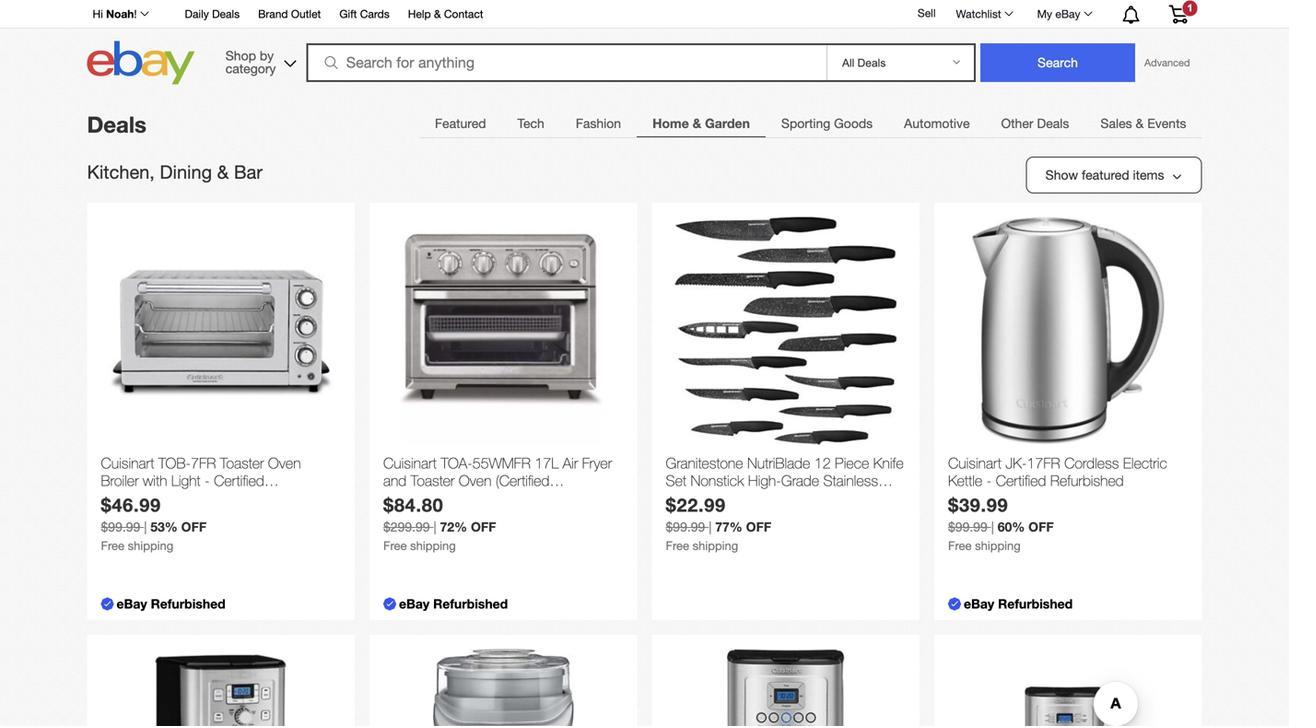 Task type: locate. For each thing, give the bounding box(es) containing it.
0 horizontal spatial -
[[205, 472, 210, 490]]

ebay refurbished for $39.99
[[964, 596, 1073, 612]]

toaster up refurbished)
[[411, 472, 455, 490]]

brand outlet
[[258, 7, 321, 20]]

shop by category banner
[[83, 0, 1203, 89]]

other deals link
[[986, 105, 1085, 142]]

ebay for $39.99
[[964, 596, 995, 612]]

cuisinart for $84.80
[[384, 454, 437, 472]]

& right home
[[693, 116, 702, 131]]

menu bar containing featured
[[419, 104, 1203, 142]]

None submit
[[981, 43, 1136, 82]]

| left 72%
[[434, 520, 437, 535]]

home
[[653, 116, 689, 131]]

fashion
[[576, 116, 621, 131]]

& right help
[[434, 7, 441, 20]]

free inside $22.99 $99.99 | 77% off free shipping
[[666, 539, 690, 553]]

cuisinart up broiler
[[101, 454, 154, 472]]

0 horizontal spatial ebay refurbished
[[117, 596, 226, 612]]

0 horizontal spatial oven
[[268, 454, 301, 472]]

3 free from the left
[[666, 539, 690, 553]]

deals up the kitchen,
[[87, 111, 147, 137]]

outlet
[[291, 7, 321, 20]]

menu bar
[[419, 104, 1203, 142]]

granitestone
[[666, 454, 744, 472]]

refurbished inside cuisinart jk-17fr cordless electric kettle - certified refurbished $39.99 $99.99 | 60% off free shipping
[[1051, 472, 1124, 490]]

goods
[[834, 116, 873, 131]]

off inside $46.99 $99.99 | 53% off free shipping
[[181, 520, 207, 535]]

shipping down 72%
[[410, 539, 456, 553]]

shipping inside $46.99 $99.99 | 53% off free shipping
[[128, 539, 174, 553]]

oven right 7fr
[[268, 454, 301, 472]]

4 shipping from the left
[[975, 539, 1021, 553]]

shipping inside cuisinart jk-17fr cordless electric kettle - certified refurbished $39.99 $99.99 | 60% off free shipping
[[975, 539, 1021, 553]]

featured
[[1082, 167, 1130, 183]]

55wmfr
[[473, 454, 531, 472]]

events
[[1148, 116, 1187, 131]]

refurbished down 72%
[[433, 596, 508, 612]]

account navigation
[[83, 0, 1203, 29]]

1 horizontal spatial -
[[987, 472, 992, 490]]

deals right the daily
[[212, 7, 240, 20]]

2 off from the left
[[471, 520, 496, 535]]

shipping down 60%
[[975, 539, 1021, 553]]

free inside $84.80 $299.99 | 72% off free shipping
[[384, 539, 407, 553]]

refurbished for $46.99
[[151, 596, 226, 612]]

2 | from the left
[[434, 520, 437, 535]]

& for garden
[[693, 116, 702, 131]]

shipping down 77%
[[693, 539, 739, 553]]

certified down jk-
[[996, 472, 1047, 490]]

show
[[1046, 167, 1079, 183]]

free
[[101, 539, 124, 553], [384, 539, 407, 553], [666, 539, 690, 553], [949, 539, 972, 553]]

free down the $46.99 at the bottom left of the page
[[101, 539, 124, 553]]

$84.80 $299.99 | 72% off free shipping
[[384, 494, 496, 553]]

dining
[[160, 161, 212, 183]]

1 horizontal spatial $99.99
[[666, 520, 706, 535]]

60%
[[998, 520, 1025, 535]]

fashion link
[[560, 105, 637, 142]]

free for $46.99
[[101, 539, 124, 553]]

knife
[[874, 454, 904, 472]]

2 certified from the left
[[996, 472, 1047, 490]]

deals inside other deals link
[[1037, 116, 1070, 131]]

jk-
[[1006, 454, 1027, 472]]

free down $22.99 in the right bottom of the page
[[666, 539, 690, 553]]

| left 77%
[[709, 520, 712, 535]]

2 horizontal spatial cuisinart
[[949, 454, 1002, 472]]

off inside $22.99 $99.99 | 77% off free shipping
[[746, 520, 772, 535]]

- right kettle
[[987, 472, 992, 490]]

off inside $84.80 $299.99 | 72% off free shipping
[[471, 520, 496, 535]]

refurbished down 60%
[[998, 596, 1073, 612]]

refurbished
[[1051, 472, 1124, 490], [101, 490, 174, 507], [151, 596, 226, 612], [433, 596, 508, 612], [998, 596, 1073, 612]]

$99.99 down the $39.99
[[949, 520, 988, 535]]

certified
[[214, 472, 264, 490], [996, 472, 1047, 490]]

&
[[434, 7, 441, 20], [693, 116, 702, 131], [1136, 116, 1144, 131], [217, 161, 229, 183]]

blades
[[666, 490, 708, 507]]

4 free from the left
[[949, 539, 972, 553]]

0 horizontal spatial certified
[[214, 472, 264, 490]]

$22.99 $99.99 | 77% off free shipping
[[666, 494, 772, 553]]

0 horizontal spatial cuisinart
[[101, 454, 154, 472]]

| for $84.80
[[434, 520, 437, 535]]

help & contact
[[408, 7, 484, 20]]

2 horizontal spatial ebay refurbished
[[964, 596, 1073, 612]]

shipping for $84.80
[[410, 539, 456, 553]]

sales
[[1101, 116, 1133, 131]]

gift
[[340, 7, 357, 20]]

daily deals link
[[185, 5, 240, 25]]

shipping inside $22.99 $99.99 | 77% off free shipping
[[693, 539, 739, 553]]

oven down 'toa-'
[[459, 472, 492, 490]]

shipping down the "53%"
[[128, 539, 174, 553]]

ebay
[[1056, 7, 1081, 20], [117, 596, 147, 612], [399, 596, 430, 612], [964, 596, 995, 612]]

0 horizontal spatial $99.99
[[101, 520, 140, 535]]

off right 60%
[[1029, 520, 1054, 535]]

cuisinart jk-17fr cordless electric kettle - certified refurbished $39.99 $99.99 | 60% off free shipping
[[949, 454, 1168, 553]]

2 horizontal spatial deals
[[1037, 116, 1070, 131]]

shipping inside $84.80 $299.99 | 72% off free shipping
[[410, 539, 456, 553]]

cuisinart up kettle
[[949, 454, 1002, 472]]

ebay refurbished down 60%
[[964, 596, 1073, 612]]

3 off from the left
[[746, 520, 772, 535]]

ebay refurbished down 72%
[[399, 596, 508, 612]]

$99.99 down $22.99 in the right bottom of the page
[[666, 520, 706, 535]]

0 horizontal spatial toaster
[[220, 454, 264, 472]]

1 horizontal spatial certified
[[996, 472, 1047, 490]]

sales & events link
[[1085, 105, 1203, 142]]

53%
[[150, 520, 178, 535]]

free inside $46.99 $99.99 | 53% off free shipping
[[101, 539, 124, 553]]

$99.99 inside $22.99 $99.99 | 77% off free shipping
[[666, 520, 706, 535]]

2 ebay refurbished from the left
[[399, 596, 508, 612]]

contact
[[444, 7, 484, 20]]

certified inside the cuisinart tob-7fr toaster oven broiler with light - certified refurbished
[[214, 472, 264, 490]]

2 cuisinart from the left
[[384, 454, 437, 472]]

| left 60%
[[992, 520, 995, 535]]

certified inside cuisinart jk-17fr cordless electric kettle - certified refurbished $39.99 $99.99 | 60% off free shipping
[[996, 472, 1047, 490]]

automotive
[[905, 116, 970, 131]]

cuisinart up and
[[384, 454, 437, 472]]

| inside $22.99 $99.99 | 77% off free shipping
[[709, 520, 712, 535]]

sell link
[[910, 7, 944, 19]]

1 shipping from the left
[[128, 539, 174, 553]]

1 horizontal spatial deals
[[212, 7, 240, 20]]

| for $46.99
[[144, 520, 147, 535]]

$22.99
[[666, 494, 726, 516]]

deals
[[212, 7, 240, 20], [87, 111, 147, 137], [1037, 116, 1070, 131]]

toaster inside the cuisinart tob-7fr toaster oven broiler with light - certified refurbished
[[220, 454, 264, 472]]

off right 72%
[[471, 520, 496, 535]]

piece
[[835, 454, 870, 472]]

refurbished for $39.99
[[998, 596, 1073, 612]]

cuisinart toa-55wmfr 17l air fryer and toaster oven (certified refurbished)
[[384, 454, 612, 507]]

featured
[[435, 116, 486, 131]]

tob-
[[158, 454, 191, 472]]

off for $46.99
[[181, 520, 207, 535]]

& right sales
[[1136, 116, 1144, 131]]

3 cuisinart from the left
[[949, 454, 1002, 472]]

cuisinart inside cuisinart toa-55wmfr 17l air fryer and toaster oven (certified refurbished)
[[384, 454, 437, 472]]

stainless
[[824, 472, 879, 490]]

3 shipping from the left
[[693, 539, 739, 553]]

tab list containing featured
[[419, 104, 1203, 142]]

1 horizontal spatial ebay refurbished
[[399, 596, 508, 612]]

free down $299.99
[[384, 539, 407, 553]]

| left the "53%"
[[144, 520, 147, 535]]

1 horizontal spatial toaster
[[411, 472, 455, 490]]

$99.99 down the $46.99 at the bottom left of the page
[[101, 520, 140, 535]]

toaster inside cuisinart toa-55wmfr 17l air fryer and toaster oven (certified refurbished)
[[411, 472, 455, 490]]

refurbished down cordless
[[1051, 472, 1124, 490]]

$99.99 for $46.99
[[101, 520, 140, 535]]

1 certified from the left
[[214, 472, 264, 490]]

oven
[[268, 454, 301, 472], [459, 472, 492, 490]]

17fr
[[1027, 454, 1061, 472]]

1 horizontal spatial oven
[[459, 472, 492, 490]]

| inside $46.99 $99.99 | 53% off free shipping
[[144, 520, 147, 535]]

shop by category
[[226, 48, 276, 76]]

& inside account 'navigation'
[[434, 7, 441, 20]]

home & garden
[[653, 116, 750, 131]]

home & garden link
[[637, 105, 766, 142]]

$99.99 inside $46.99 $99.99 | 53% off free shipping
[[101, 520, 140, 535]]

& for events
[[1136, 116, 1144, 131]]

deals inside daily deals link
[[212, 7, 240, 20]]

$299.99
[[384, 520, 430, 535]]

refurbished down the "53%"
[[151, 596, 226, 612]]

kitchen,
[[87, 161, 155, 183]]

bar
[[234, 161, 263, 183]]

toaster
[[220, 454, 264, 472], [411, 472, 455, 490]]

1 horizontal spatial cuisinart
[[384, 454, 437, 472]]

toaster right 7fr
[[220, 454, 264, 472]]

ebay refurbished down the "53%"
[[117, 596, 226, 612]]

3 | from the left
[[709, 520, 712, 535]]

deals link
[[87, 111, 147, 137]]

2 free from the left
[[384, 539, 407, 553]]

| inside $84.80 $299.99 | 72% off free shipping
[[434, 520, 437, 535]]

my
[[1038, 7, 1053, 20]]

|
[[144, 520, 147, 535], [434, 520, 437, 535], [709, 520, 712, 535], [992, 520, 995, 535]]

category
[[226, 61, 276, 76]]

1 free from the left
[[101, 539, 124, 553]]

certified down 7fr
[[214, 472, 264, 490]]

free down the $39.99
[[949, 539, 972, 553]]

2 $99.99 from the left
[[666, 520, 706, 535]]

tab list
[[419, 104, 1203, 142]]

ebay refurbished for $84.80
[[399, 596, 508, 612]]

brand outlet link
[[258, 5, 321, 25]]

4 | from the left
[[992, 520, 995, 535]]

0 horizontal spatial deals
[[87, 111, 147, 137]]

daily deals
[[185, 7, 240, 20]]

1 ebay refurbished from the left
[[117, 596, 226, 612]]

off right 77%
[[746, 520, 772, 535]]

sell
[[918, 7, 936, 19]]

2 - from the left
[[987, 472, 992, 490]]

2 shipping from the left
[[410, 539, 456, 553]]

1 $99.99 from the left
[[101, 520, 140, 535]]

- down 7fr
[[205, 472, 210, 490]]

2 horizontal spatial $99.99
[[949, 520, 988, 535]]

refurbished down with at left bottom
[[101, 490, 174, 507]]

off right the "53%"
[[181, 520, 207, 535]]

ebay refurbished
[[117, 596, 226, 612], [399, 596, 508, 612], [964, 596, 1073, 612]]

1 off from the left
[[181, 520, 207, 535]]

fryer
[[582, 454, 612, 472]]

deals right other
[[1037, 116, 1070, 131]]

help
[[408, 7, 431, 20]]

3 $99.99 from the left
[[949, 520, 988, 535]]

4 off from the left
[[1029, 520, 1054, 535]]

garden
[[705, 116, 750, 131]]

1 | from the left
[[144, 520, 147, 535]]

1 - from the left
[[205, 472, 210, 490]]

cuisinart inside the cuisinart tob-7fr toaster oven broiler with light - certified refurbished
[[101, 454, 154, 472]]

cards
[[360, 7, 390, 20]]

granitestone nutriblade 12 piece knife set nonstick high-grade stainless blades
[[666, 454, 904, 507]]

1 cuisinart from the left
[[101, 454, 154, 472]]

3 ebay refurbished from the left
[[964, 596, 1073, 612]]



Task type: vqa. For each thing, say whether or not it's contained in the screenshot.
free for $22.99
yes



Task type: describe. For each thing, give the bounding box(es) containing it.
refurbished)
[[384, 490, 461, 507]]

$46.99
[[101, 494, 161, 516]]

with
[[143, 472, 167, 490]]

by
[[260, 48, 274, 63]]

nonstick
[[691, 472, 744, 490]]

automotive link
[[889, 105, 986, 142]]

cordless
[[1065, 454, 1120, 472]]

none submit inside shop by category banner
[[981, 43, 1136, 82]]

my ebay link
[[1028, 3, 1101, 25]]

featured link
[[419, 105, 502, 142]]

tech
[[518, 116, 545, 131]]

72%
[[440, 520, 467, 535]]

brand
[[258, 7, 288, 20]]

items
[[1133, 167, 1165, 183]]

hi noah !
[[93, 7, 137, 20]]

!
[[134, 7, 137, 20]]

off for $22.99
[[746, 520, 772, 535]]

$39.99
[[949, 494, 1009, 516]]

deals for daily deals
[[212, 7, 240, 20]]

1
[[1188, 2, 1193, 14]]

| inside cuisinart jk-17fr cordless electric kettle - certified refurbished $39.99 $99.99 | 60% off free shipping
[[992, 520, 995, 535]]

- inside cuisinart jk-17fr cordless electric kettle - certified refurbished $39.99 $99.99 | 60% off free shipping
[[987, 472, 992, 490]]

& for contact
[[434, 7, 441, 20]]

sales & events
[[1101, 116, 1187, 131]]

other deals
[[1002, 116, 1070, 131]]

shipping for $22.99
[[693, 539, 739, 553]]

kettle
[[949, 472, 983, 490]]

nutriblade
[[748, 454, 811, 472]]

- inside the cuisinart tob-7fr toaster oven broiler with light - certified refurbished
[[205, 472, 210, 490]]

ebay for $84.80
[[399, 596, 430, 612]]

cuisinart tob-7fr toaster oven broiler with light - certified refurbished
[[101, 454, 301, 507]]

& left bar
[[217, 161, 229, 183]]

show featured items button
[[1027, 157, 1203, 194]]

kitchen, dining & bar
[[87, 161, 263, 183]]

advanced link
[[1136, 44, 1200, 81]]

my ebay
[[1038, 7, 1081, 20]]

ebay for $46.99
[[117, 596, 147, 612]]

refurbished inside the cuisinart tob-7fr toaster oven broiler with light - certified refurbished
[[101, 490, 174, 507]]

refurbished for $84.80
[[433, 596, 508, 612]]

ebay refurbished for $46.99
[[117, 596, 226, 612]]

sporting goods link
[[766, 105, 889, 142]]

set
[[666, 472, 687, 490]]

ebay inside account 'navigation'
[[1056, 7, 1081, 20]]

gift cards link
[[340, 5, 390, 25]]

and
[[384, 472, 407, 490]]

oven inside cuisinart toa-55wmfr 17l air fryer and toaster oven (certified refurbished)
[[459, 472, 492, 490]]

other
[[1002, 116, 1034, 131]]

show featured items
[[1046, 167, 1165, 183]]

cuisinart tob-7fr toaster oven broiler with light - certified refurbished link
[[101, 454, 341, 507]]

$84.80
[[384, 494, 444, 516]]

$46.99 $99.99 | 53% off free shipping
[[101, 494, 207, 553]]

off for $84.80
[[471, 520, 496, 535]]

shop
[[226, 48, 256, 63]]

free inside cuisinart jk-17fr cordless electric kettle - certified refurbished $39.99 $99.99 | 60% off free shipping
[[949, 539, 972, 553]]

hi
[[93, 7, 103, 20]]

light
[[171, 472, 201, 490]]

| for $22.99
[[709, 520, 712, 535]]

1 link
[[1158, 0, 1200, 27]]

$99.99 inside cuisinart jk-17fr cordless electric kettle - certified refurbished $39.99 $99.99 | 60% off free shipping
[[949, 520, 988, 535]]

12
[[815, 454, 831, 472]]

watchlist
[[956, 7, 1002, 20]]

cuisinart inside cuisinart jk-17fr cordless electric kettle - certified refurbished $39.99 $99.99 | 60% off free shipping
[[949, 454, 1002, 472]]

shipping for $46.99
[[128, 539, 174, 553]]

toa-
[[441, 454, 473, 472]]

help & contact link
[[408, 5, 484, 25]]

off inside cuisinart jk-17fr cordless electric kettle - certified refurbished $39.99 $99.99 | 60% off free shipping
[[1029, 520, 1054, 535]]

deals for other deals
[[1037, 116, 1070, 131]]

broiler
[[101, 472, 139, 490]]

17l
[[535, 454, 559, 472]]

sporting goods
[[782, 116, 873, 131]]

air
[[563, 454, 578, 472]]

watchlist link
[[946, 3, 1022, 25]]

tech link
[[502, 105, 560, 142]]

daily
[[185, 7, 209, 20]]

sporting
[[782, 116, 831, 131]]

Search for anything text field
[[310, 45, 823, 80]]

free for $22.99
[[666, 539, 690, 553]]

$99.99 for $22.99
[[666, 520, 706, 535]]

gift cards
[[340, 7, 390, 20]]

cuisinart toa-55wmfr 17l air fryer and toaster oven (certified refurbished) link
[[384, 454, 624, 507]]

cuisinart for $46.99
[[101, 454, 154, 472]]

cuisinart jk-17fr cordless electric kettle - certified refurbished link
[[949, 454, 1189, 494]]

granitestone nutriblade 12 piece knife set nonstick high-grade stainless blades link
[[666, 454, 906, 507]]

noah
[[106, 7, 134, 20]]

free for $84.80
[[384, 539, 407, 553]]

advanced
[[1145, 57, 1191, 69]]

oven inside the cuisinart tob-7fr toaster oven broiler with light - certified refurbished
[[268, 454, 301, 472]]

7fr
[[191, 454, 216, 472]]

electric
[[1124, 454, 1168, 472]]



